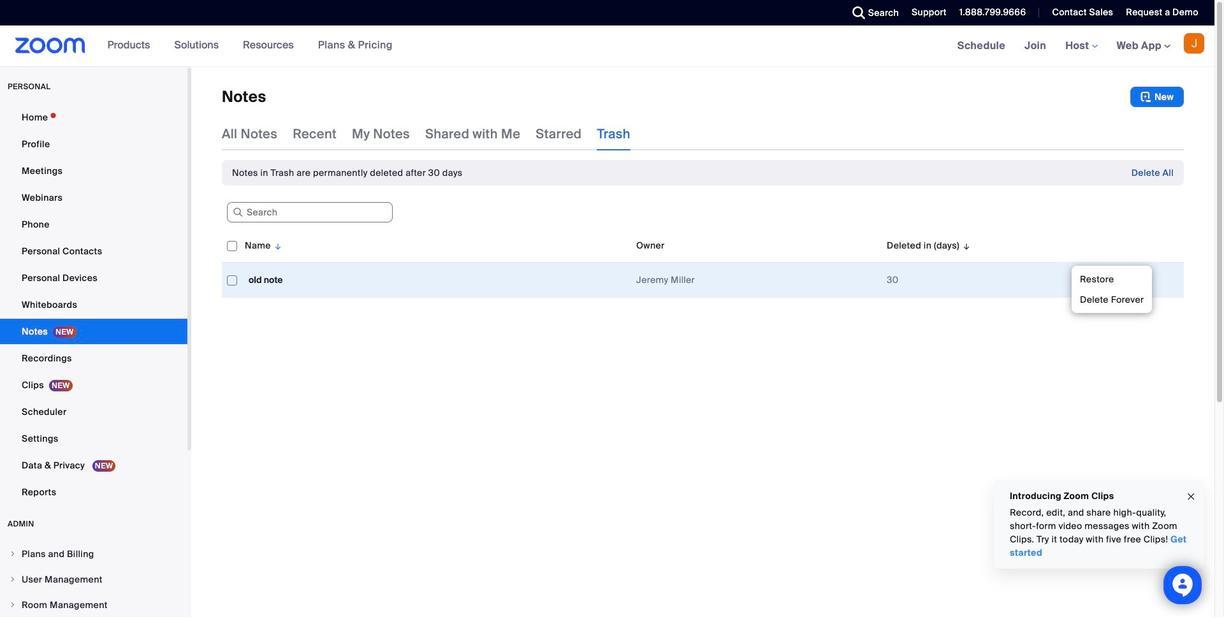 Task type: vqa. For each thing, say whether or not it's contained in the screenshot.
Profile Picture
yes



Task type: describe. For each thing, give the bounding box(es) containing it.
admin menu menu
[[0, 542, 188, 617]]

zoom logo image
[[15, 38, 85, 54]]

more options for old note image
[[1132, 274, 1153, 286]]

right image for 1st menu item from the top
[[9, 550, 17, 558]]

Search text field
[[227, 202, 393, 223]]

personal menu menu
[[0, 105, 188, 506]]

arrow down image
[[960, 238, 972, 253]]

right image for third menu item from the top
[[9, 602, 17, 609]]

2 menu item from the top
[[0, 568, 188, 592]]

3 menu item from the top
[[0, 593, 188, 617]]



Task type: locate. For each thing, give the bounding box(es) containing it.
banner
[[0, 26, 1215, 67]]

menu item
[[0, 542, 188, 566], [0, 568, 188, 592], [0, 593, 188, 617]]

right image
[[9, 550, 17, 558], [9, 576, 17, 584], [9, 602, 17, 609]]

1 vertical spatial right image
[[9, 576, 17, 584]]

arrow down image
[[271, 238, 283, 253]]

profile picture image
[[1185, 33, 1205, 54]]

application
[[222, 229, 1194, 307]]

0 vertical spatial right image
[[9, 550, 17, 558]]

1 menu item from the top
[[0, 542, 188, 566]]

product information navigation
[[98, 26, 402, 66]]

tabs of all notes page tab list
[[222, 117, 631, 151]]

alert
[[232, 166, 463, 179]]

2 right image from the top
[[9, 576, 17, 584]]

0 vertical spatial menu item
[[0, 542, 188, 566]]

3 right image from the top
[[9, 602, 17, 609]]

right image for 2nd menu item from the top
[[9, 576, 17, 584]]

2 vertical spatial menu item
[[0, 593, 188, 617]]

meetings navigation
[[948, 26, 1215, 67]]

2 vertical spatial right image
[[9, 602, 17, 609]]

1 vertical spatial menu item
[[0, 568, 188, 592]]

close image
[[1186, 490, 1197, 504]]

1 right image from the top
[[9, 550, 17, 558]]



